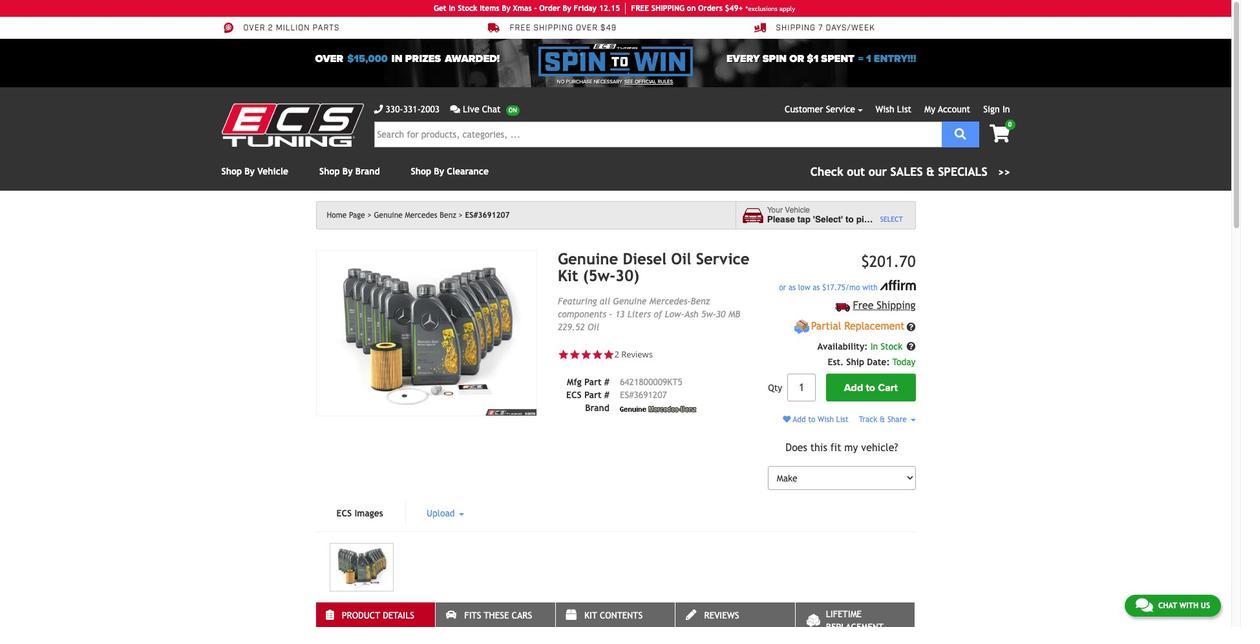 Task type: vqa. For each thing, say whether or not it's contained in the screenshot.
the middle "and"
no



Task type: describe. For each thing, give the bounding box(es) containing it.
every
[[727, 53, 760, 65]]

17.75
[[827, 283, 846, 292]]

by for shop by clearance
[[434, 166, 444, 177]]

star image
[[558, 349, 569, 360]]

free shipping over $49
[[510, 23, 617, 33]]

benz inside featuring all genuine mercedes-benz components - 13 liters of low-ash 5w-30 mb 229.52 oil
[[691, 296, 710, 306]]

specials
[[938, 165, 988, 178]]

please
[[767, 215, 795, 224]]

product details link
[[316, 603, 435, 627]]

this product is lifetime replacement eligible image
[[794, 319, 810, 335]]

add for add to cart
[[844, 381, 864, 394]]

1 vertical spatial es#3691207 - 6421800009kt5 - genuine diesel oil service kit (5w-30) - featuring all genuine mercedes-benz components - 13 liters of low-ash 5w-30 mb 229.52 oil - genuine mercedes benz - mercedes benz image
[[329, 543, 394, 592]]

# inside 6421800009kt5 ecs part #
[[604, 390, 610, 400]]

get
[[434, 4, 447, 13]]

1 horizontal spatial reviews
[[705, 611, 739, 621]]

1 # from the top
[[604, 377, 610, 388]]

service inside dropdown button
[[826, 104, 856, 114]]

track & share button
[[859, 415, 916, 424]]

chat with us
[[1159, 601, 1211, 610]]

genuine diesel oil service kit (5w-30)
[[558, 250, 750, 285]]

1 vertical spatial with
[[1180, 601, 1199, 610]]

0 vertical spatial benz
[[440, 211, 456, 220]]

1 vertical spatial wish
[[818, 415, 834, 424]]

over
[[576, 23, 598, 33]]

shop by vehicle link
[[221, 166, 288, 177]]

lifetime
[[826, 609, 862, 620]]

330-331-2003 link
[[374, 103, 440, 116]]

vehicle inside your vehicle please tap 'select' to pick a vehicle
[[785, 205, 810, 214]]

no
[[557, 79, 565, 85]]

comments image
[[450, 105, 460, 114]]

in for availability:
[[871, 342, 878, 352]]

all
[[600, 296, 611, 306]]

es#
[[620, 390, 634, 400]]

availability: in stock
[[818, 342, 906, 352]]

$49
[[601, 23, 617, 33]]

these
[[484, 611, 509, 621]]

product
[[342, 611, 380, 621]]

date:
[[867, 357, 890, 367]]

kit contents
[[585, 611, 643, 621]]

ecs images link
[[316, 501, 404, 527]]

your
[[767, 205, 783, 214]]

prizes
[[405, 53, 441, 65]]

1 star image from the left
[[569, 349, 581, 360]]

330-
[[386, 104, 403, 114]]

phone image
[[374, 105, 383, 114]]

parts
[[313, 23, 340, 33]]

mfg part #
[[567, 377, 610, 388]]

5w-
[[702, 309, 716, 319]]

sales & specials
[[891, 165, 988, 178]]

in for sign
[[1003, 104, 1010, 114]]

=
[[859, 53, 864, 65]]

ecs inside ecs images link
[[337, 508, 352, 519]]

2 reviews
[[615, 348, 653, 360]]

est.
[[828, 357, 844, 367]]

sales & specials link
[[811, 163, 1010, 180]]

0 vertical spatial vehicle
[[258, 166, 288, 177]]

over for over 2 million parts
[[243, 23, 266, 33]]

free
[[631, 4, 649, 13]]

select link
[[881, 214, 903, 224]]

3 star image from the left
[[592, 349, 603, 360]]

clearance
[[447, 166, 489, 177]]

spin
[[763, 53, 787, 65]]

es#3691207
[[465, 211, 510, 220]]

fits these cars
[[465, 611, 532, 621]]

sales
[[891, 165, 923, 178]]

ecs images
[[337, 508, 383, 519]]

liters
[[628, 309, 651, 319]]

my account link
[[925, 104, 971, 114]]

us
[[1201, 601, 1211, 610]]

0 vertical spatial shipping
[[776, 23, 816, 33]]

live
[[463, 104, 480, 114]]

$49+
[[725, 4, 743, 13]]

free shipping image
[[836, 303, 851, 312]]

1 horizontal spatial kit
[[585, 611, 597, 621]]

a
[[877, 215, 882, 224]]

3691207
[[634, 390, 667, 400]]

my
[[925, 104, 936, 114]]

images
[[355, 508, 383, 519]]

free for free shipping
[[853, 300, 874, 312]]

kit inside genuine diesel oil service kit (5w-30)
[[558, 267, 578, 285]]

shop by brand link
[[320, 166, 380, 177]]

13
[[615, 309, 625, 319]]

by right order
[[563, 4, 572, 13]]

genuine mercedes benz
[[374, 211, 456, 220]]

over 2 million parts link
[[221, 22, 340, 34]]

brand for shop by brand
[[356, 166, 380, 177]]

free ship ping on orders $49+ *exclusions apply
[[631, 4, 796, 13]]

in for get
[[449, 4, 456, 13]]

spent
[[822, 53, 855, 65]]

home page link
[[327, 211, 372, 220]]

entry!!!
[[874, 53, 917, 65]]

mercedes
[[405, 211, 438, 220]]

1
[[867, 53, 872, 65]]

no purchase necessary. see official rules .
[[557, 79, 675, 85]]

apply
[[780, 5, 796, 12]]

ecs tuning image
[[221, 103, 364, 147]]

rules
[[658, 79, 673, 85]]

1 part from the top
[[585, 377, 602, 388]]

low-
[[665, 309, 685, 319]]

shipping 7 days/week
[[776, 23, 875, 33]]

customer service button
[[785, 103, 863, 116]]

over $15,000 in prizes
[[315, 53, 441, 65]]

shipping 7 days/week link
[[754, 22, 875, 34]]

my
[[845, 442, 858, 454]]

ship
[[847, 357, 865, 367]]

this
[[811, 442, 828, 454]]

shop by clearance
[[411, 166, 489, 177]]

0
[[1009, 121, 1012, 128]]

shop for shop by brand
[[320, 166, 340, 177]]

qty
[[768, 383, 783, 393]]

to inside your vehicle please tap 'select' to pick a vehicle
[[846, 215, 854, 224]]

2 as from the left
[[813, 283, 820, 292]]



Task type: locate. For each thing, give the bounding box(es) containing it.
brand for es# 3691207 brand
[[585, 403, 610, 413]]

see official rules link
[[625, 78, 673, 86]]

& for sales
[[927, 165, 935, 178]]

by
[[502, 4, 511, 13], [563, 4, 572, 13], [245, 166, 255, 177], [343, 166, 353, 177], [434, 166, 444, 177]]

chat right comments image
[[1159, 601, 1178, 610]]

0 vertical spatial part
[[585, 377, 602, 388]]

add inside button
[[844, 381, 864, 394]]

ecs down mfg
[[567, 390, 582, 400]]

0 vertical spatial chat
[[482, 104, 501, 114]]

star image
[[569, 349, 581, 360], [581, 349, 592, 360], [592, 349, 603, 360], [603, 349, 615, 360]]

0 vertical spatial reviews
[[622, 348, 653, 360]]

on
[[687, 4, 696, 13]]

2 horizontal spatial shop
[[411, 166, 431, 177]]

by for shop by brand
[[343, 166, 353, 177]]

- for components
[[609, 309, 613, 319]]

lifetime replacement
[[826, 609, 884, 627]]

service
[[826, 104, 856, 114], [696, 250, 750, 268]]

/mo
[[846, 283, 860, 292]]

shop
[[221, 166, 242, 177], [320, 166, 340, 177], [411, 166, 431, 177]]

add to cart button
[[827, 374, 916, 402]]

over down parts
[[315, 53, 344, 65]]

0 vertical spatial or
[[790, 53, 805, 65]]

0 vertical spatial with
[[863, 283, 878, 292]]

1 vertical spatial oil
[[588, 322, 600, 332]]

reviews link
[[676, 603, 795, 627]]

'select'
[[813, 215, 843, 224]]

& right track
[[880, 415, 886, 424]]

in
[[449, 4, 456, 13], [1003, 104, 1010, 114], [871, 342, 878, 352]]

0 vertical spatial genuine
[[374, 211, 403, 220]]

product details
[[342, 611, 415, 621]]

2 left million on the top of page
[[268, 23, 273, 33]]

partial
[[811, 320, 842, 333]]

1 vertical spatial chat
[[1159, 601, 1178, 610]]

-
[[534, 4, 537, 13], [609, 309, 613, 319]]

ash
[[685, 309, 699, 319]]

kit left contents
[[585, 611, 597, 621]]

*exclusions
[[746, 5, 778, 12]]

2 horizontal spatial in
[[1003, 104, 1010, 114]]

service right customer
[[826, 104, 856, 114]]

1 vertical spatial genuine
[[558, 250, 618, 268]]

genuine up featuring
[[558, 250, 618, 268]]

0 horizontal spatial as
[[789, 283, 796, 292]]

service inside genuine diesel oil service kit (5w-30)
[[696, 250, 750, 268]]

question circle image for partial replacement
[[907, 323, 916, 332]]

1 horizontal spatial as
[[813, 283, 820, 292]]

pick
[[857, 215, 874, 224]]

to left cart
[[866, 381, 876, 394]]

list left my
[[897, 104, 912, 114]]

or as low as $17.75/mo with  - affirm financing (opens in modal) element
[[768, 280, 916, 294]]

1 horizontal spatial ecs
[[567, 390, 582, 400]]

by left "xmas"
[[502, 4, 511, 13]]

part
[[585, 377, 602, 388], [585, 390, 602, 400]]

0 horizontal spatial oil
[[588, 322, 600, 332]]

to left pick
[[846, 215, 854, 224]]

0 vertical spatial free
[[510, 23, 531, 33]]

customer
[[785, 104, 824, 114]]

over
[[243, 23, 266, 33], [315, 53, 344, 65]]

1 vertical spatial free
[[853, 300, 874, 312]]

to for add to cart
[[866, 381, 876, 394]]

1 shop from the left
[[221, 166, 242, 177]]

1 vertical spatial question circle image
[[907, 342, 916, 351]]

1 as from the left
[[789, 283, 796, 292]]

every spin or $1 spent = 1 entry!!!
[[727, 53, 917, 65]]

stock left items
[[458, 4, 478, 13]]

0 horizontal spatial kit
[[558, 267, 578, 285]]

with left the us
[[1180, 601, 1199, 610]]

wish up 'this'
[[818, 415, 834, 424]]

1 vertical spatial vehicle
[[785, 205, 810, 214]]

replacement down free shipping
[[845, 320, 905, 333]]

heart image
[[783, 416, 791, 424]]

2 # from the top
[[604, 390, 610, 400]]

to for add to wish list
[[809, 415, 816, 424]]

list left track
[[837, 415, 849, 424]]

0 horizontal spatial free
[[510, 23, 531, 33]]

0 horizontal spatial -
[[534, 4, 537, 13]]

track & share
[[859, 415, 910, 424]]

# left es#
[[604, 390, 610, 400]]

diesel
[[623, 250, 667, 268]]

does this fit my vehicle?
[[786, 442, 899, 454]]

stock for get
[[458, 4, 478, 13]]

2 vertical spatial genuine
[[613, 296, 647, 306]]

0 vertical spatial in
[[449, 4, 456, 13]]

0 vertical spatial -
[[534, 4, 537, 13]]

to
[[846, 215, 854, 224], [866, 381, 876, 394], [809, 415, 816, 424]]

1 vertical spatial stock
[[881, 342, 903, 352]]

with right /mo
[[863, 283, 878, 292]]

0 horizontal spatial 2
[[268, 23, 273, 33]]

in right sign
[[1003, 104, 1010, 114]]

brand up page
[[356, 166, 380, 177]]

add down the ship
[[844, 381, 864, 394]]

# up es# 3691207 brand on the bottom of page
[[604, 377, 610, 388]]

comments image
[[1136, 598, 1154, 613]]

part right mfg
[[585, 377, 602, 388]]

over left million on the top of page
[[243, 23, 266, 33]]

- inside featuring all genuine mercedes-benz components - 13 liters of low-ash 5w-30 mb 229.52 oil
[[609, 309, 613, 319]]

search image
[[955, 128, 967, 139]]

1 vertical spatial or
[[779, 283, 787, 292]]

vehicle
[[258, 166, 288, 177], [785, 205, 810, 214]]

kit contents link
[[556, 603, 675, 627]]

fits these cars link
[[436, 603, 555, 627]]

1 horizontal spatial add
[[844, 381, 864, 394]]

1 vertical spatial #
[[604, 390, 610, 400]]

question circle image for in stock
[[907, 342, 916, 351]]

0 vertical spatial es#3691207 - 6421800009kt5 - genuine diesel oil service kit (5w-30) - featuring all genuine mercedes-benz components - 13 liters of low-ash 5w-30 mb 229.52 oil - genuine mercedes benz - mercedes benz image
[[316, 250, 537, 417]]

0 horizontal spatial vehicle
[[258, 166, 288, 177]]

replacement for partial
[[845, 320, 905, 333]]

reviews
[[622, 348, 653, 360], [705, 611, 739, 621]]

0 horizontal spatial over
[[243, 23, 266, 33]]

- for xmas
[[534, 4, 537, 13]]

1 horizontal spatial shipping
[[877, 300, 916, 312]]

live chat
[[463, 104, 501, 114]]

- left 13
[[609, 309, 613, 319]]

replacement
[[845, 320, 905, 333], [826, 622, 884, 627]]

genuine
[[374, 211, 403, 220], [558, 250, 618, 268], [613, 296, 647, 306]]

by up home page link
[[343, 166, 353, 177]]

as left $
[[813, 283, 820, 292]]

oil right diesel
[[671, 250, 692, 268]]

days/week
[[826, 23, 875, 33]]

2 part from the top
[[585, 390, 602, 400]]

&
[[927, 165, 935, 178], [880, 415, 886, 424]]

1 horizontal spatial brand
[[585, 403, 610, 413]]

7
[[819, 23, 824, 33]]

1 horizontal spatial list
[[897, 104, 912, 114]]

Search text field
[[374, 122, 942, 147]]

2 inside over 2 million parts link
[[268, 23, 273, 33]]

oil inside genuine diesel oil service kit (5w-30)
[[671, 250, 692, 268]]

free right free shipping icon
[[853, 300, 874, 312]]

0 vertical spatial replacement
[[845, 320, 905, 333]]

replacement inside 'link'
[[826, 622, 884, 627]]

1 vertical spatial part
[[585, 390, 602, 400]]

shipping
[[776, 23, 816, 33], [877, 300, 916, 312]]

1 vertical spatial kit
[[585, 611, 597, 621]]

0 vertical spatial &
[[927, 165, 935, 178]]

1 vertical spatial reviews
[[705, 611, 739, 621]]

0 horizontal spatial with
[[863, 283, 878, 292]]

1 vertical spatial benz
[[691, 296, 710, 306]]

shop for shop by vehicle
[[221, 166, 242, 177]]

- right "xmas"
[[534, 4, 537, 13]]

question circle image down free shipping
[[907, 323, 916, 332]]

question circle image
[[907, 323, 916, 332], [907, 342, 916, 351]]

ecs left images
[[337, 508, 352, 519]]

add
[[844, 381, 864, 394], [793, 415, 806, 424]]

1 horizontal spatial free
[[853, 300, 874, 312]]

1 vertical spatial add
[[793, 415, 806, 424]]

0 horizontal spatial or
[[779, 283, 787, 292]]

part inside 6421800009kt5 ecs part #
[[585, 390, 602, 400]]

0 vertical spatial wish
[[876, 104, 895, 114]]

1 vertical spatial service
[[696, 250, 750, 268]]

ecs inside 6421800009kt5 ecs part #
[[567, 390, 582, 400]]

genuine mercedes benz image
[[620, 406, 698, 412]]

shipping down apply
[[776, 23, 816, 33]]

0 horizontal spatial brand
[[356, 166, 380, 177]]

fits
[[465, 611, 481, 621]]

brand inside es# 3691207 brand
[[585, 403, 610, 413]]

by down ecs tuning image
[[245, 166, 255, 177]]

as left low
[[789, 283, 796, 292]]

2 inside 2 reviews link
[[615, 348, 619, 360]]

replacement down lifetime on the right of the page
[[826, 622, 884, 627]]

customer service
[[785, 104, 856, 114]]

1 horizontal spatial &
[[927, 165, 935, 178]]

1 question circle image from the top
[[907, 323, 916, 332]]

ecs tuning 'spin to win' contest logo image
[[539, 44, 693, 76]]

2 shop from the left
[[320, 166, 340, 177]]

replacement for lifetime
[[826, 622, 884, 627]]

sign in link
[[984, 104, 1010, 114]]

1 horizontal spatial oil
[[671, 250, 692, 268]]

shipping up partial replacement
[[877, 300, 916, 312]]

1 horizontal spatial wish
[[876, 104, 895, 114]]

0 vertical spatial add
[[844, 381, 864, 394]]

chat with us link
[[1125, 595, 1222, 617]]

12.15
[[599, 4, 620, 13]]

& right sales at the right
[[927, 165, 935, 178]]

1 horizontal spatial benz
[[691, 296, 710, 306]]

2 vertical spatial to
[[809, 415, 816, 424]]

add to wish list
[[791, 415, 849, 424]]

ping
[[668, 4, 685, 13]]

over for over $15,000 in prizes
[[315, 53, 344, 65]]

genuine inside featuring all genuine mercedes-benz components - 13 liters of low-ash 5w-30 mb 229.52 oil
[[613, 296, 647, 306]]

in
[[392, 53, 403, 65]]

1 vertical spatial list
[[837, 415, 849, 424]]

$1
[[807, 53, 819, 65]]

0 horizontal spatial to
[[809, 415, 816, 424]]

2 question circle image from the top
[[907, 342, 916, 351]]

featuring all genuine mercedes-benz components - 13 liters of low-ash 5w-30 mb 229.52 oil
[[558, 296, 741, 332]]

genuine up liters
[[613, 296, 647, 306]]

contents
[[600, 611, 643, 621]]

1 horizontal spatial chat
[[1159, 601, 1178, 610]]

free for free shipping over $49
[[510, 23, 531, 33]]

2 up 6421800009kt5 ecs part # at bottom
[[615, 348, 619, 360]]

1 horizontal spatial in
[[871, 342, 878, 352]]

question circle image up today
[[907, 342, 916, 351]]

mb
[[729, 309, 741, 319]]

share
[[888, 415, 907, 424]]

None text field
[[788, 374, 816, 402]]

0 horizontal spatial shop
[[221, 166, 242, 177]]

or left low
[[779, 283, 787, 292]]

tap
[[798, 215, 811, 224]]

or left $1
[[790, 53, 805, 65]]

genuine for genuine mercedes benz
[[374, 211, 403, 220]]

stock up today
[[881, 342, 903, 352]]

3 shop from the left
[[411, 166, 431, 177]]

to inside add to cart button
[[866, 381, 876, 394]]

1 vertical spatial shipping
[[877, 300, 916, 312]]

0 horizontal spatial reviews
[[622, 348, 653, 360]]

2 star image from the left
[[581, 349, 592, 360]]

stock for availability:
[[881, 342, 903, 352]]

purchase
[[566, 79, 593, 85]]

0 vertical spatial stock
[[458, 4, 478, 13]]

$15,000
[[347, 53, 388, 65]]

by left 'clearance'
[[434, 166, 444, 177]]

1 horizontal spatial 2
[[615, 348, 619, 360]]

fit
[[831, 442, 842, 454]]

cars
[[512, 611, 532, 621]]

shop for shop by clearance
[[411, 166, 431, 177]]

1 horizontal spatial with
[[1180, 601, 1199, 610]]

availability:
[[818, 342, 868, 352]]

1 horizontal spatial -
[[609, 309, 613, 319]]

free
[[510, 23, 531, 33], [853, 300, 874, 312]]

est. ship date: today
[[828, 357, 916, 367]]

service up 30
[[696, 250, 750, 268]]

0 horizontal spatial chat
[[482, 104, 501, 114]]

1 horizontal spatial service
[[826, 104, 856, 114]]

0 vertical spatial list
[[897, 104, 912, 114]]

0 horizontal spatial in
[[449, 4, 456, 13]]

add right heart image
[[793, 415, 806, 424]]

benz up 5w-
[[691, 296, 710, 306]]

0 vertical spatial question circle image
[[907, 323, 916, 332]]

0 vertical spatial service
[[826, 104, 856, 114]]

shopping cart image
[[990, 125, 1010, 143]]

part down the mfg part # in the bottom of the page
[[585, 390, 602, 400]]

1 vertical spatial 2
[[615, 348, 619, 360]]

1 vertical spatial to
[[866, 381, 876, 394]]

mercedes-
[[650, 296, 691, 306]]

add for add to wish list
[[793, 415, 806, 424]]

0 horizontal spatial service
[[696, 250, 750, 268]]

0 horizontal spatial ecs
[[337, 508, 352, 519]]

free down "xmas"
[[510, 23, 531, 33]]

oil inside featuring all genuine mercedes-benz components - 13 liters of low-ash 5w-30 mb 229.52 oil
[[588, 322, 600, 332]]

0 horizontal spatial add
[[793, 415, 806, 424]]

1 horizontal spatial stock
[[881, 342, 903, 352]]

xmas
[[513, 4, 532, 13]]

2 vertical spatial in
[[871, 342, 878, 352]]

1 horizontal spatial to
[[846, 215, 854, 224]]

free shipping
[[853, 300, 916, 312]]

1 horizontal spatial vehicle
[[785, 205, 810, 214]]

details
[[383, 611, 415, 621]]

brand down the mfg part # in the bottom of the page
[[585, 403, 610, 413]]

to right heart image
[[809, 415, 816, 424]]

see
[[625, 79, 634, 85]]

229.52
[[558, 322, 585, 332]]

kit up featuring
[[558, 267, 578, 285]]

shop by vehicle
[[221, 166, 288, 177]]

wish left my
[[876, 104, 895, 114]]

1 horizontal spatial shop
[[320, 166, 340, 177]]

0 link
[[980, 120, 1016, 144]]

es#3691207 - 6421800009kt5 - genuine diesel oil service kit (5w-30) - featuring all genuine mercedes-benz components - 13 liters of low-ash 5w-30 mb 229.52 oil - genuine mercedes benz - mercedes benz image
[[316, 250, 537, 417], [329, 543, 394, 592]]

1 vertical spatial in
[[1003, 104, 1010, 114]]

0 horizontal spatial &
[[880, 415, 886, 424]]

by for shop by vehicle
[[245, 166, 255, 177]]

1 vertical spatial -
[[609, 309, 613, 319]]

*exclusions apply link
[[746, 4, 796, 13]]

6421800009kt5 ecs part #
[[567, 377, 683, 400]]

0 horizontal spatial list
[[837, 415, 849, 424]]

0 vertical spatial oil
[[671, 250, 692, 268]]

1 vertical spatial brand
[[585, 403, 610, 413]]

in right the get
[[449, 4, 456, 13]]

genuine right page
[[374, 211, 403, 220]]

0 vertical spatial kit
[[558, 267, 578, 285]]

in up est. ship date: today
[[871, 342, 878, 352]]

million
[[276, 23, 310, 33]]

vehicle?
[[862, 442, 899, 454]]

1 vertical spatial over
[[315, 53, 344, 65]]

1 vertical spatial &
[[880, 415, 886, 424]]

oil down components
[[588, 322, 600, 332]]

order
[[539, 4, 561, 13]]

6421800009kt5
[[620, 377, 683, 388]]

0 vertical spatial to
[[846, 215, 854, 224]]

benz right mercedes
[[440, 211, 456, 220]]

or inside or as low as $17.75/mo with  - affirm financing (opens in modal) element
[[779, 283, 787, 292]]

4 star image from the left
[[603, 349, 615, 360]]

genuine inside genuine diesel oil service kit (5w-30)
[[558, 250, 618, 268]]

& for track
[[880, 415, 886, 424]]

list
[[897, 104, 912, 114], [837, 415, 849, 424]]

vehicle
[[884, 215, 914, 224]]

genuine for genuine diesel oil service kit (5w-30)
[[558, 250, 618, 268]]

ship
[[652, 4, 668, 13]]

does
[[786, 442, 808, 454]]

chat right live at the left
[[482, 104, 501, 114]]

vehicle down ecs tuning image
[[258, 166, 288, 177]]

add to wish list link
[[783, 415, 849, 424]]

2 reviews link
[[615, 348, 653, 360]]

mfg
[[567, 377, 582, 388]]

vehicle up tap
[[785, 205, 810, 214]]

over 2 million parts
[[243, 23, 340, 33]]

0 horizontal spatial shipping
[[776, 23, 816, 33]]



